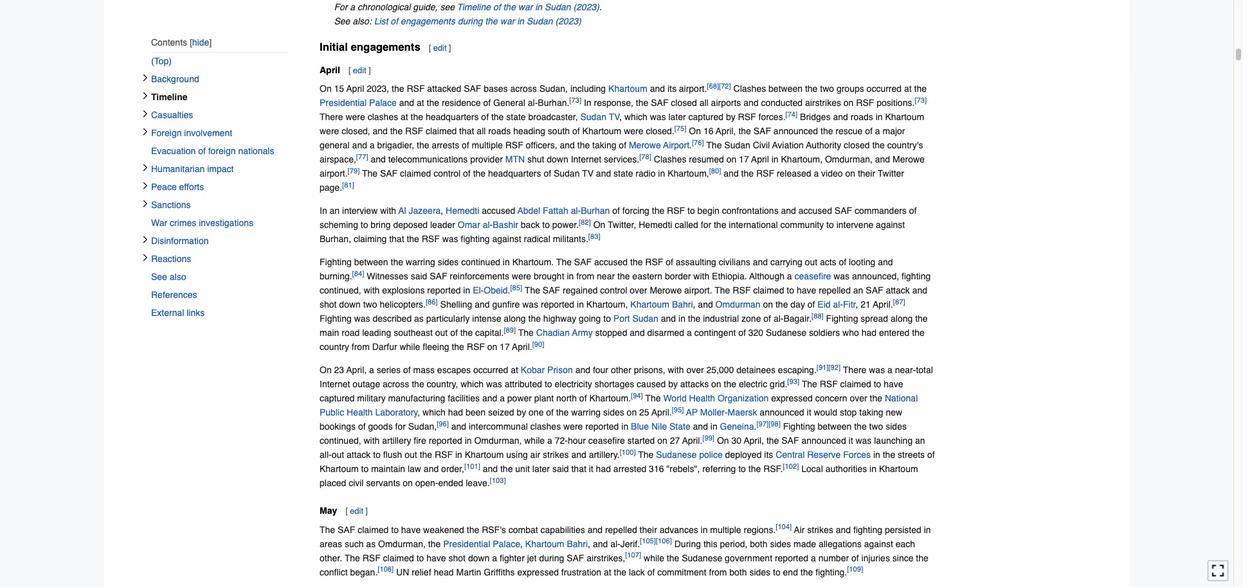 Task type: describe. For each thing, give the bounding box(es) containing it.
[92]
[[829, 364, 841, 372]]

to inside [108] un relief head martin griffiths expressed frustration at the lack of commitment from both sides to end the fighting. [109]
[[773, 568, 781, 578]]

injuries
[[861, 554, 890, 564]]

initial engagements
[[320, 41, 420, 53]]

on inside the clashes resumed on 17 april in khartoum, omdurman, and merowe airport.
[[727, 155, 737, 165]]

north
[[556, 394, 577, 404]]

both inside during this period, both sides made allegations against each other. the rsf claimed to have shot down a fighter jet during saf airstrikes,
[[750, 539, 768, 550]]

fitr
[[843, 300, 856, 310]]

accused for abdel
[[482, 206, 515, 216]]

in left the blue
[[621, 422, 628, 432]]

sudanese for police
[[656, 450, 697, 461]]

khartoum, inside the clashes resumed on 17 april in khartoum, omdurman, and merowe airport.
[[781, 155, 823, 165]]

manufacturing
[[388, 394, 445, 404]]

fighting spread along the main road leading southeast out of the capital.
[[320, 314, 928, 339]]

main
[[320, 328, 339, 339]]

on inside "stopped and disarmed a contingent of 320 sudanese soldiers who had entered the country from darfur while fleeing the rsf on 17 april."
[[487, 342, 497, 353]]

rsf inside fighting between the warring sides continued in khartoum. the saf accused the rsf of assaulting civilians and carrying out acts of looting and burning.
[[645, 257, 663, 268]]

an inside on 30 april, the saf announced it was launching an all-out attack to flush out the rsf in khartoum using air strikes and artillery.
[[915, 436, 925, 447]]

looting
[[849, 257, 876, 268]]

there for was
[[843, 366, 867, 376]]

edit link for may
[[350, 507, 363, 517]]

fleeing
[[423, 342, 449, 353]]

april. inside "stopped and disarmed a contingent of 320 sudanese soldiers who had entered the country from darfur while fleeing the rsf on 17 april."
[[512, 342, 532, 353]]

on for 16
[[689, 126, 701, 137]]

between for fighting between the two sides continued, with artillery fire reported in omdurman, while a 72-hour ceasefire started on 27 april.
[[818, 422, 852, 432]]

zone
[[742, 314, 761, 324]]

to inside the saf claimed to have weakened the rsf's combat capabilities and repelled their advances in multiple regions. [104]
[[391, 525, 399, 536]]

[104] link
[[776, 524, 792, 532]]

saf up residence
[[464, 84, 481, 94]]

1 horizontal spatial khartoum bahri link
[[630, 300, 693, 310]]

ended
[[438, 479, 463, 489]]

rsf inside there were clashes at the headquarters of the state broadcaster, sudan tv , which was later captured by rsf forces. [74]
[[738, 112, 756, 122]]

for a chronological guide, see timeline of the war in sudan (2023) . see also: list of engagements during the war in sudan (2023)
[[334, 2, 602, 27]]

] for initial engagements
[[449, 43, 451, 53]]

, down combat
[[520, 539, 523, 550]]

see
[[440, 2, 455, 13]]

in up "list of engagements during the war in sudan (2023)" link
[[535, 2, 542, 13]]

civil
[[349, 479, 364, 489]]

[88]
[[812, 313, 824, 321]]

al- inside fighting was described as particularly intense along the highway going to port sudan and in the industrial zone of al-bagair. [88]
[[774, 314, 784, 324]]

of inside "stopped and disarmed a contingent of 320 sudanese soldiers who had entered the country from darfur while fleeing the rsf on 17 april."
[[738, 328, 746, 339]]

0 horizontal spatial hemedti
[[446, 206, 479, 216]]

saf inside during this period, both sides made allegations against each other. the rsf claimed to have shot down a fighter jet during saf airstrikes,
[[567, 554, 584, 564]]

and inside the clashes resumed on 17 april in khartoum, omdurman, and merowe airport.
[[875, 155, 890, 165]]

reinforcements
[[450, 272, 509, 282]]

out up law at bottom
[[405, 450, 417, 461]]

air
[[794, 525, 805, 536]]

arrests
[[432, 140, 459, 151]]

continued, inside fighting between the two sides continued, with artillery fire reported in omdurman, while a 72-hour ceasefire started on 27 april.
[[320, 436, 361, 447]]

reserve
[[807, 450, 841, 461]]

on for 30
[[717, 436, 729, 447]]

two inside fighting between the two sides continued, with artillery fire reported in omdurman, while a 72-hour ceasefire started on 27 april.
[[869, 422, 883, 432]]

[95]
[[672, 407, 684, 415]]

edit link for initial engagements
[[433, 43, 447, 53]]

warring inside fighting between the warring sides continued in khartoum. the saf accused the rsf of assaulting civilians and carrying out acts of looting and burning.
[[406, 257, 435, 268]]

bagair.
[[784, 314, 812, 324]]

witnesses
[[367, 272, 408, 282]]

rsf inside on twitter, hemedti called for the international community to intervene against burhan, claiming that the rsf was fighting against radical militants.
[[422, 234, 440, 245]]

0 vertical spatial april
[[320, 65, 340, 75]]

april, for 16
[[716, 126, 736, 137]]

sudan, for across
[[539, 84, 568, 94]]

fighting inside fighting was described as particularly intense along the highway going to port sudan and in the industrial zone of al-bagair. [88]
[[320, 314, 352, 324]]

timeline inside for a chronological guide, see timeline of the war in sudan (2023) . see also: list of engagements during the war in sudan (2023)
[[457, 2, 491, 13]]

a left the major
[[875, 126, 880, 137]]

note containing see also:
[[320, 14, 937, 29]]

30
[[732, 436, 742, 447]]

fighting between the warring sides continued in khartoum. the saf accused the rsf of assaulting civilians and carrying out acts of looting and burning.
[[320, 257, 893, 282]]

in inside on 15 april 2023, the rsf attacked saf bases across sudan, including khartoum and its airport. [68] [72] clashes between the two groups occurred at the presidential palace and at the residence of general al-burhan. [73] in response, the saf closed all airports and conducted airstrikes on rsf positions. [73]
[[584, 98, 591, 108]]

x small image for casualties
[[141, 110, 149, 118]]

of inside on 15 april 2023, the rsf attacked saf bases across sudan, including khartoum and its airport. [68] [72] clashes between the two groups occurred at the presidential palace and at the residence of general al-burhan. [73] in response, the saf closed all airports and conducted airstrikes on rsf positions. [73]
[[483, 98, 491, 108]]

fighting for fighting between the warring sides continued in khartoum. the saf accused the rsf of assaulting civilians and carrying out acts of looting and burning.
[[320, 257, 352, 268]]

there for were
[[320, 112, 343, 122]]

radical
[[524, 234, 550, 245]]

[83] link
[[588, 233, 600, 241]]

services.
[[604, 155, 639, 165]]

[ for april
[[349, 66, 351, 75]]

helicopters.
[[380, 300, 426, 310]]

in inside on 30 april, the saf announced it was launching an all-out attack to flush out the rsf in khartoum using air strikes and artillery.
[[455, 450, 462, 461]]

khartoum inside in the streets of khartoum to maintain law and order,
[[320, 465, 359, 475]]

casualties
[[151, 110, 193, 120]]

intervene
[[836, 220, 874, 230]]

had inside , which had been seized by one of the warring sides on 25 april. [95] ap moller-maersk
[[448, 408, 463, 418]]

1 vertical spatial khartoum bahri link
[[525, 539, 588, 550]]

external
[[151, 308, 184, 318]]

streets
[[898, 450, 925, 461]]

[96] and intercommunal clashes were reported in blue nile state and in geneina . [97] [98]
[[437, 421, 781, 432]]

shortages
[[595, 380, 634, 390]]

ceasefire inside [84] witnesses said saf reinforcements were brought in from near the eastern border with ethiopia. although a ceasefire
[[795, 272, 831, 282]]

world
[[663, 394, 687, 404]]

of inside [86] shelling and gunfire was reported in khartoum, khartoum bahri , and omdurman on the day of eid al-fitr , 21 april. [87]
[[808, 300, 815, 310]]

scheming
[[320, 220, 358, 230]]

the down ethiopia.
[[715, 286, 730, 296]]

saf down the brought
[[543, 286, 560, 296]]

number
[[818, 554, 849, 564]]

was up seized
[[486, 380, 502, 390]]

in up "[99]" link
[[711, 422, 718, 432]]

have inside the saf claimed to have weakened the rsf's combat capabilities and repelled their advances in multiple regions. [104]
[[401, 525, 421, 536]]

both inside [108] un relief head martin griffiths expressed frustration at the lack of commitment from both sides to end the fighting. [109]
[[729, 568, 747, 578]]

chadian army link
[[536, 328, 593, 339]]

[79]
[[348, 167, 360, 175]]

, up contingent
[[693, 300, 696, 310]]

tv inside there were clashes at the headquarters of the state broadcaster, sudan tv , which was later captured by rsf forces. [74]
[[609, 112, 620, 122]]

rsf inside the rsf claimed to have captured military manufacturing facilities and a power plant north of khartoum.
[[820, 380, 838, 390]]

headquarters inside [79] the saf claimed control of the headquarters of sudan tv and state radio in khartoum, [80]
[[488, 169, 541, 179]]

the right the [85] link
[[525, 286, 540, 296]]

war crimes investigations link
[[151, 214, 287, 232]]

1 horizontal spatial presidential palace link
[[443, 539, 520, 550]]

khartoum inside presidential palace , khartoum bahri , and al-jerif. [105] [106]
[[525, 539, 564, 550]]

warring inside , which had been seized by one of the warring sides on 25 april. [95] ap moller-maersk
[[571, 408, 601, 418]]

and inside of forcing the rsf to begin confrontations and accused saf commanders of scheming to bring deposed leader
[[781, 206, 796, 216]]

the inside [86] shelling and gunfire was reported in khartoum, khartoum bahri , and omdurman on the day of eid al-fitr , 21 april. [87]
[[776, 300, 788, 310]]

detainees
[[737, 366, 776, 376]]

in down timeline of the war in sudan (2023) link
[[517, 16, 524, 27]]

was announced, fighting continued, with explosions reported in
[[320, 272, 931, 296]]

0 vertical spatial an
[[330, 206, 340, 216]]

repelled inside the saf claimed to have weakened the rsf's combat capabilities and repelled their advances in multiple regions. [104]
[[605, 525, 637, 536]]

sides for against
[[770, 539, 791, 550]]

airport
[[663, 140, 689, 151]]

in inside 'air strikes and fighting persisted in areas such as omdurman, the'
[[924, 525, 931, 536]]

x small image for disinformation
[[141, 236, 149, 244]]

on for 23
[[320, 366, 332, 376]]

commitment
[[657, 568, 706, 578]]

clashes inside on 15 april 2023, the rsf attacked saf bases across sudan, including khartoum and its airport. [68] [72] clashes between the two groups occurred at the presidential palace and at the residence of general al-burhan. [73] in response, the saf closed all airports and conducted airstrikes on rsf positions. [73]
[[734, 84, 766, 94]]

was left near-
[[869, 366, 885, 376]]

. inside for a chronological guide, see timeline of the war in sudan (2023) . see also: list of engagements during the war in sudan (2023)
[[599, 2, 602, 13]]

references
[[151, 290, 197, 300]]

april inside on 15 april 2023, the rsf attacked saf bases across sudan, including khartoum and its airport. [68] [72] clashes between the two groups occurred at the presidential palace and at the residence of general al-burhan. [73] in response, the saf closed all airports and conducted airstrikes on rsf positions. [73]
[[346, 84, 364, 94]]

on for twitter,
[[593, 220, 605, 230]]

0 vertical spatial (2023)
[[573, 2, 599, 13]]

deployed
[[725, 450, 762, 461]]

across inside there was a near-total internet outage across the country, which was attributed to electricity shortages caused by attacks on the electric grid.
[[383, 380, 409, 390]]

0 vertical spatial against
[[876, 220, 905, 230]]

the inside the saf claimed to have weakened the rsf's combat capabilities and repelled their advances in multiple regions. [104]
[[320, 525, 335, 536]]

1 vertical spatial engagements
[[351, 41, 420, 53]]

between for fighting between the warring sides continued in khartoum. the saf accused the rsf of assaulting civilians and carrying out acts of looting and burning.
[[354, 257, 388, 268]]

was inside on 30 april, the saf announced it was launching an all-out attack to flush out the rsf in khartoum using air strikes and artillery.
[[856, 436, 872, 447]]

new
[[886, 408, 902, 418]]

rsf inside on 16 april, the saf announced the rescue of a major general and a brigadier, the arrests of multiple rsf officers, and the taking of
[[505, 140, 523, 151]]

air
[[530, 450, 540, 461]]

with left "al"
[[380, 206, 396, 216]]

, up airstrikes,
[[588, 539, 590, 550]]

closed,
[[342, 126, 370, 137]]

reported inside [96] and intercommunal clashes were reported in blue nile state and in geneina . [97] [98]
[[585, 422, 619, 432]]

] for april
[[368, 66, 371, 75]]

2 [73] from the left
[[915, 97, 927, 105]]

and inside in the streets of khartoum to maintain law and order,
[[424, 465, 439, 475]]

out down bookings
[[332, 450, 344, 461]]

grid.
[[770, 380, 787, 390]]

said inside [84] witnesses said saf reinforcements were brought in from near the eastern border with ethiopia. although a ceasefire
[[411, 272, 427, 282]]

omdurman, inside 'air strikes and fighting persisted in areas such as omdurman, the'
[[378, 539, 426, 550]]

to inside omar al-bashir back to power. [82]
[[542, 220, 550, 230]]

1 vertical spatial (2023)
[[555, 16, 581, 27]]

facilities
[[448, 394, 480, 404]]

0 horizontal spatial timeline
[[151, 92, 188, 102]]

stopped and disarmed a contingent of 320 sudanese soldiers who had entered the country from darfur while fleeing the rsf on 17 april.
[[320, 328, 925, 353]]

were up the sudan civil aviation authority closed the country's airspace,
[[624, 126, 643, 137]]

foreign
[[151, 128, 182, 138]]

and inside and the rsf released a video on their twitter page.
[[724, 169, 739, 179]]

. inside merowe airport . [76]
[[689, 140, 692, 151]]

sudanese for government
[[682, 554, 722, 564]]

[ for initial engagements
[[429, 43, 431, 53]]

1 horizontal spatial roads
[[851, 112, 873, 122]]

obeid
[[484, 286, 508, 296]]

and inside "stopped and disarmed a contingent of 320 sudanese soldiers who had entered the country from darfur while fleeing the rsf on 17 april."
[[630, 328, 645, 339]]

fighting for fighting between the two sides continued, with artillery fire reported in omdurman, while a 72-hour ceasefire started on 27 april.
[[783, 422, 815, 432]]

near-
[[895, 366, 916, 376]]

omdurman, inside fighting between the two sides continued, with artillery fire reported in omdurman, while a 72-hour ceasefire started on 27 april.
[[474, 436, 522, 447]]

prison
[[547, 366, 573, 376]]

public
[[320, 408, 344, 418]]

on inside fighting between the two sides continued, with artillery fire reported in omdurman, while a 72-hour ceasefire started on 27 april.
[[657, 436, 667, 447]]

strikes inside 'air strikes and fighting persisted in areas such as omdurman, the'
[[807, 525, 833, 536]]

the inside [84] witnesses said saf reinforcements were brought in from near the eastern border with ethiopia. although a ceasefire
[[617, 272, 630, 282]]

on inside [86] shelling and gunfire was reported in khartoum, khartoum bahri , and omdurman on the day of eid al-fitr , 21 april. [87]
[[763, 300, 773, 310]]

arrested
[[613, 465, 646, 475]]

began.
[[350, 568, 378, 578]]

saf down announced,
[[866, 286, 883, 296]]

omdurman, inside the clashes resumed on 17 april in khartoum, omdurman, and merowe airport.
[[825, 155, 873, 165]]

headquarters inside there were clashes at the headquarters of the state broadcaster, sudan tv , which was later captured by rsf forces. [74]
[[426, 112, 479, 122]]

foreign
[[208, 146, 236, 156]]

shot inside the saf regained control over merowe airport. the rsf claimed to have repelled an saf attack and shot down two helicopters.
[[320, 300, 337, 310]]

would
[[814, 408, 837, 418]]

from inside [108] un relief head martin griffiths expressed frustration at the lack of commitment from both sides to end the fighting. [109]
[[709, 568, 727, 578]]

conflict
[[320, 568, 348, 578]]

sudan, for for
[[408, 422, 437, 432]]

at left residence
[[417, 98, 424, 108]]

who
[[843, 328, 859, 339]]

fire
[[414, 436, 426, 447]]

, inside there were clashes at the headquarters of the state broadcaster, sudan tv , which was later captured by rsf forces. [74]
[[620, 112, 622, 122]]

had inside [101] and the unit later said that it had arrested 316 "rebels", referring to the rsf. [102]
[[596, 465, 611, 475]]

a inside "stopped and disarmed a contingent of 320 sudanese soldiers who had entered the country from darfur while fleeing the rsf on 17 april."
[[687, 328, 692, 339]]

announced,
[[852, 272, 899, 282]]

saf inside [79] the saf claimed control of the headquarters of sudan tv and state radio in khartoum, [80]
[[380, 169, 398, 179]]

x small image for humanitarian impact
[[141, 164, 149, 172]]

across inside on 15 april 2023, the rsf attacked saf bases across sudan, including khartoum and its airport. [68] [72] clashes between the two groups occurred at the presidential palace and at the residence of general al-burhan. [73] in response, the saf closed all airports and conducted airstrikes on rsf positions. [73]
[[510, 84, 537, 94]]

1 vertical spatial against
[[492, 234, 521, 245]]

of inside in the streets of khartoum to maintain law and order,
[[927, 450, 935, 461]]

initial
[[320, 41, 348, 53]]

0 horizontal spatial roads
[[488, 126, 511, 137]]

khartoum down sudan tv link
[[582, 126, 621, 137]]

internet inside [77] and telecommunications provider mtn shut down internet services. [78]
[[571, 155, 601, 165]]

khartoum down positions. in the right top of the page
[[885, 112, 924, 122]]

1 [73] from the left
[[569, 97, 581, 105]]

hide
[[192, 37, 209, 47]]

and inside [77] and telecommunications provider mtn shut down internet services. [78]
[[371, 155, 386, 165]]

particularly
[[426, 314, 470, 324]]

closed inside the sudan civil aviation authority closed the country's airspace,
[[844, 140, 870, 151]]

burhan.
[[538, 98, 569, 108]]

(top) link
[[151, 52, 287, 70]]

17 inside the clashes resumed on 17 april in khartoum, omdurman, and merowe airport.
[[739, 155, 749, 165]]

the inside fighting between the warring sides continued in khartoum. the saf accused the rsf of assaulting civilians and carrying out acts of looting and burning.
[[556, 257, 572, 268]]

0 horizontal spatial presidential palace link
[[320, 98, 397, 108]]

rsf left attacked
[[407, 84, 425, 94]]

other.
[[320, 554, 342, 564]]

airport. inside on 15 april 2023, the rsf attacked saf bases across sudan, including khartoum and its airport. [68] [72] clashes between the two groups occurred at the presidential palace and at the residence of general al-burhan. [73] in response, the saf closed all airports and conducted airstrikes on rsf positions. [73]
[[679, 84, 707, 94]]

0 horizontal spatial war
[[500, 16, 515, 27]]

[109]
[[847, 566, 863, 574]]

0 horizontal spatial in
[[320, 206, 327, 216]]

the inside the rsf claimed to have captured military manufacturing facilities and a power plant north of khartoum.
[[802, 380, 817, 390]]

0 vertical spatial war
[[518, 2, 533, 13]]

local
[[802, 465, 823, 475]]

the inside , which had been seized by one of the warring sides on 25 april. [95] ap moller-maersk
[[556, 408, 569, 418]]

on for 15
[[320, 84, 332, 94]]

edit for initial engagements
[[433, 43, 447, 53]]

[ edit ] for initial engagements
[[429, 43, 451, 53]]

had inside "stopped and disarmed a contingent of 320 sudanese soldiers who had entered the country from darfur while fleeing the rsf on 17 april."
[[862, 328, 877, 339]]

described
[[373, 314, 412, 324]]

april inside the clashes resumed on 17 april in khartoum, omdurman, and merowe airport.
[[751, 155, 769, 165]]

sides for khartoum.
[[438, 257, 459, 268]]

occurred inside on 15 april 2023, the rsf attacked saf bases across sudan, including khartoum and its airport. [68] [72] clashes between the two groups occurred at the presidential palace and at the residence of general al-burhan. [73] in response, the saf closed all airports and conducted airstrikes on rsf positions. [73]
[[867, 84, 902, 94]]

khartoum inside on 15 april 2023, the rsf attacked saf bases across sudan, including khartoum and its airport. [68] [72] clashes between the two groups occurred at the presidential palace and at the residence of general al-burhan. [73] in response, the saf closed all airports and conducted airstrikes on rsf positions. [73]
[[608, 84, 647, 94]]

stopped
[[595, 328, 627, 339]]

advances
[[660, 525, 698, 536]]

while inside fighting between the two sides continued, with artillery fire reported in omdurman, while a 72-hour ceasefire started on 27 april.
[[524, 436, 545, 447]]

was inside [86] shelling and gunfire was reported in khartoum, khartoum bahri , and omdurman on the day of eid al-fitr , 21 april. [87]
[[522, 300, 538, 310]]

shelling
[[440, 300, 472, 310]]

forcing
[[622, 206, 649, 216]]

their inside the saf claimed to have weakened the rsf's combat capabilities and repelled their advances in multiple regions. [104]
[[640, 525, 657, 536]]

bahri inside [86] shelling and gunfire was reported in khartoum, khartoum bahri , and omdurman on the day of eid al-fitr , 21 april. [87]
[[672, 300, 693, 310]]

relief
[[412, 568, 431, 578]]

, up leader
[[441, 206, 443, 216]]

state inside there were clashes at the headquarters of the state broadcaster, sudan tv , which was later captured by rsf forces. [74]
[[506, 112, 526, 122]]

rsf inside during this period, both sides made allegations against each other. the rsf claimed to have shot down a fighter jet during saf airstrikes,
[[363, 554, 381, 564]]

[102]
[[783, 463, 799, 471]]

2 [73] link from the left
[[915, 97, 927, 105]]



Task type: vqa. For each thing, say whether or not it's contained in the screenshot.
Moller-
yes



Task type: locate. For each thing, give the bounding box(es) containing it.
down inside the saf regained control over merowe airport. the rsf claimed to have repelled an saf attack and shot down two helicopters.
[[339, 300, 361, 310]]

on
[[320, 84, 332, 94], [689, 126, 701, 137], [593, 220, 605, 230], [320, 366, 332, 376], [717, 436, 729, 447]]

claimed down 'telecommunications'
[[400, 169, 431, 179]]

claimed inside the saf regained control over merowe airport. the rsf claimed to have repelled an saf attack and shot down two helicopters.
[[753, 286, 784, 296]]

0 horizontal spatial khartoum bahri link
[[525, 539, 588, 550]]

0 vertical spatial 17
[[739, 155, 749, 165]]

there was a near-total internet outage across the country, which was attributed to electricity shortages caused by attacks on the electric grid.
[[320, 366, 933, 390]]

by for caused
[[668, 380, 678, 390]]

april.
[[873, 300, 893, 310], [512, 342, 532, 353], [652, 408, 672, 418], [682, 436, 702, 447]]

0 horizontal spatial ceasefire
[[588, 436, 625, 447]]

peace efforts
[[151, 182, 204, 192]]

announced for it
[[802, 436, 846, 447]]

on right video on the top right of page
[[845, 169, 855, 179]]

at up positions. in the right top of the page
[[904, 84, 912, 94]]

1 vertical spatial between
[[354, 257, 388, 268]]

1 x small image from the top
[[141, 74, 149, 82]]

broadcaster,
[[528, 112, 578, 122]]

captured up 16
[[689, 112, 724, 122]]

0 horizontal spatial later
[[532, 465, 550, 475]]

of forcing the rsf to begin confrontations and accused saf commanders of scheming to bring deposed leader
[[320, 206, 917, 230]]

al- right eid
[[833, 300, 843, 310]]

attack inside the saf regained control over merowe airport. the rsf claimed to have repelled an saf attack and shot down two helicopters.
[[886, 286, 910, 296]]

maintain
[[371, 465, 405, 475]]

2 horizontal spatial omdurman,
[[825, 155, 873, 165]]

shot
[[320, 300, 337, 310], [449, 554, 466, 564]]

rsf inside "stopped and disarmed a contingent of 320 sudanese soldiers who had entered the country from darfur while fleeing the rsf on 17 april."
[[467, 342, 485, 353]]

airspace,
[[320, 155, 356, 165]]

saf inside on 16 april, the saf announced the rescue of a major general and a brigadier, the arrests of multiple rsf officers, and the taking of
[[754, 126, 771, 137]]

saf up 'civil'
[[754, 126, 771, 137]]

0 vertical spatial during
[[458, 16, 483, 27]]

on left 15
[[320, 84, 332, 94]]

sudan inside the sudan civil aviation authority closed the country's airspace,
[[724, 140, 750, 151]]

expressed inside [108] un relief head martin griffiths expressed frustration at the lack of commitment from both sides to end the fighting. [109]
[[517, 568, 559, 578]]

0 vertical spatial control
[[434, 169, 461, 179]]

1 vertical spatial all
[[477, 126, 486, 137]]

timeline up casualties
[[151, 92, 188, 102]]

1 vertical spatial 17
[[500, 342, 510, 353]]

announced up aviation on the top right of the page
[[774, 126, 818, 137]]

0 horizontal spatial captured
[[320, 394, 355, 404]]

in inside [84] witnesses said saf reinforcements were brought in from near the eastern border with ethiopia. although a ceasefire
[[567, 272, 574, 282]]

april down 'civil'
[[751, 155, 769, 165]]

1 vertical spatial april
[[346, 84, 364, 94]]

edit for april
[[353, 66, 366, 75]]

3 x small image from the top
[[141, 254, 149, 262]]

which inside there was a near-total internet outage across the country, which was attributed to electricity shortages caused by attacks on the electric grid.
[[461, 380, 484, 390]]

1 vertical spatial captured
[[320, 394, 355, 404]]

2 horizontal spatial while
[[644, 554, 664, 564]]

0 horizontal spatial palace
[[369, 98, 397, 108]]

0 horizontal spatial there
[[320, 112, 343, 122]]

between down would
[[818, 422, 852, 432]]

0 vertical spatial khartoum,
[[781, 155, 823, 165]]

accused inside of forcing the rsf to begin confrontations and accused saf commanders of scheming to bring deposed leader
[[799, 206, 832, 216]]

fighting inside fighting between the two sides continued, with artillery fire reported in omdurman, while a 72-hour ceasefire started on 27 april.
[[783, 422, 815, 432]]

to inside [101] and the unit later said that it had arrested 316 "rebels", referring to the rsf. [102]
[[738, 465, 746, 475]]

the inside 'air strikes and fighting persisted in areas such as omdurman, the'
[[428, 539, 441, 550]]

bahri inside presidential palace , khartoum bahri , and al-jerif. [105] [106]
[[567, 539, 588, 550]]

khartoum up the "placed"
[[320, 465, 359, 475]]

burning.
[[320, 272, 352, 282]]

1 vertical spatial multiple
[[710, 525, 741, 536]]

during down presidential palace , khartoum bahri , and al-jerif. [105] [106]
[[539, 554, 564, 564]]

1 horizontal spatial later
[[668, 112, 686, 122]]

hide button
[[190, 37, 212, 47]]

1 horizontal spatial warring
[[571, 408, 601, 418]]

reported up end
[[775, 554, 808, 564]]

sides inside , which had been seized by one of the warring sides on 25 april. [95] ap moller-maersk
[[603, 408, 624, 418]]

in right the "persisted"
[[924, 525, 931, 536]]

, left 21
[[856, 300, 858, 310]]

bridges
[[800, 112, 831, 122]]

it inside the announced it would stop taking new bookings of goods for sudan,
[[807, 408, 811, 418]]

during this period, both sides made allegations against each other. the rsf claimed to have shot down a fighter jet during saf airstrikes,
[[320, 539, 915, 564]]

khartoum. down shortages
[[589, 394, 631, 404]]

which inside there were clashes at the headquarters of the state broadcaster, sudan tv , which was later captured by rsf forces. [74]
[[624, 112, 647, 122]]

later inside there were clashes at the headquarters of the state broadcaster, sudan tv , which was later captured by rsf forces. [74]
[[668, 112, 686, 122]]

merowe up [86] shelling and gunfire was reported in khartoum, khartoum bahri , and omdurman on the day of eid al-fitr , 21 april. [87]
[[650, 286, 682, 296]]

a inside the rsf claimed to have captured military manufacturing facilities and a power plant north of khartoum.
[[500, 394, 505, 404]]

major
[[883, 126, 905, 137]]

contents
[[151, 37, 187, 47]]

war crimes investigations
[[151, 218, 253, 228]]

their left twitter
[[858, 169, 875, 179]]

x small image for sanctions
[[141, 200, 149, 208]]

1 horizontal spatial ceasefire
[[795, 272, 831, 282]]

to inside on twitter, hemedti called for the international community to intervene against burhan, claiming that the rsf was fighting against radical militants.
[[826, 220, 834, 230]]

x small image for peace efforts
[[141, 182, 149, 190]]

0 vertical spatial headquarters
[[426, 112, 479, 122]]

were up '[85]'
[[512, 272, 531, 282]]

artillery.
[[589, 450, 620, 461]]

1 horizontal spatial bahri
[[672, 300, 693, 310]]

in an interview with al jazeera , hemedti accused abdel fattah al-burhan
[[320, 206, 610, 216]]

2 x small image from the top
[[141, 128, 149, 136]]

1 horizontal spatial which
[[461, 380, 484, 390]]

25
[[639, 408, 649, 418]]

sides for artillery
[[886, 422, 907, 432]]

1 horizontal spatial clashes
[[530, 422, 561, 432]]

by inside there was a near-total internet outage across the country, which was attributed to electricity shortages caused by attacks on the electric grid.
[[668, 380, 678, 390]]

[99]
[[702, 435, 715, 443]]

[85]
[[510, 284, 522, 292]]

2 vertical spatial sudanese
[[682, 554, 722, 564]]

twitter,
[[608, 220, 636, 230]]

0 horizontal spatial said
[[411, 272, 427, 282]]

peace efforts link
[[151, 178, 287, 196]]

see left also
[[151, 272, 167, 282]]

of inside the announced it would stop taking new bookings of goods for sudan,
[[358, 422, 366, 432]]

repelled up eid al-fitr link on the bottom of page
[[819, 286, 851, 296]]

against up the injuries
[[864, 539, 893, 550]]

as inside fighting was described as particularly intense along the highway going to port sudan and in the industrial zone of al-bagair. [88]
[[414, 314, 424, 324]]

impact
[[207, 164, 234, 174]]

using
[[506, 450, 528, 461]]

the inside [94] the world health organization expressed concern over the
[[645, 394, 661, 404]]

a left video on the top right of page
[[814, 169, 819, 179]]

edit for may
[[350, 507, 363, 517]]

khartoum up response,
[[608, 84, 647, 94]]

abdel
[[518, 206, 540, 216]]

x small image for reactions
[[141, 254, 149, 262]]

groups
[[837, 84, 864, 94]]

captured inside the rsf claimed to have captured military manufacturing facilities and a power plant north of khartoum.
[[320, 394, 355, 404]]

national public health laboratory link
[[320, 394, 918, 418]]

placed
[[320, 479, 346, 489]]

1 note from the top
[[320, 0, 937, 14]]

announced inside the announced it would stop taking new bookings of goods for sudan,
[[760, 408, 804, 418]]

by for captured
[[726, 112, 736, 122]]

1 vertical spatial control
[[600, 286, 627, 296]]

[90]
[[532, 341, 544, 349]]

0 horizontal spatial by
[[517, 408, 526, 418]]

of inside the fighting spread along the main road leading southeast out of the capital.
[[450, 328, 458, 339]]

] for may
[[365, 507, 368, 517]]

1 vertical spatial from
[[352, 342, 370, 353]]

1 horizontal spatial had
[[596, 465, 611, 475]]

1 horizontal spatial hemedti
[[639, 220, 672, 230]]

1 vertical spatial warring
[[571, 408, 601, 418]]

in inside fighting between the warring sides continued in khartoum. the saf accused the rsf of assaulting civilians and carrying out acts of looting and burning.
[[503, 257, 510, 268]]

0 vertical spatial ceasefire
[[795, 272, 831, 282]]

april, inside on 30 april, the saf announced it was launching an all-out attack to flush out the rsf in khartoum using air strikes and artillery.
[[744, 436, 764, 447]]

rsf up brigadier,
[[405, 126, 423, 137]]

khartoum. inside the rsf claimed to have captured military manufacturing facilities and a power plant north of khartoum.
[[589, 394, 631, 404]]

0 vertical spatial see
[[334, 16, 350, 27]]

claimed inside the saf claimed to have weakened the rsf's combat capabilities and repelled their advances in multiple regions. [104]
[[358, 525, 389, 536]]

2 horizontal spatial april,
[[744, 436, 764, 447]]

0 horizontal spatial 17
[[500, 342, 510, 353]]

multiple inside on 16 april, the saf announced the rescue of a major general and a brigadier, the arrests of multiple rsf officers, and the taking of
[[472, 140, 503, 151]]

the inside the sudan civil aviation authority closed the country's airspace,
[[872, 140, 885, 151]]

timeline of the war in sudan (2023) link
[[457, 2, 599, 13]]

two
[[820, 84, 834, 94], [363, 300, 377, 310], [869, 422, 883, 432]]

airport. left [72] link
[[679, 84, 707, 94]]

note
[[320, 0, 937, 14], [320, 14, 937, 29]]

to inside during this period, both sides made allegations against each other. the rsf claimed to have shot down a fighter jet during saf airstrikes,
[[417, 554, 424, 564]]

presidential down the weakened
[[443, 539, 490, 550]]

tv down response,
[[609, 112, 620, 122]]

out
[[805, 257, 817, 268], [435, 328, 448, 339], [332, 450, 344, 461], [405, 450, 417, 461]]

sudanese inside "stopped and disarmed a contingent of 320 sudanese soldiers who had entered the country from darfur while fleeing the rsf on 17 april."
[[766, 328, 807, 339]]

0 vertical spatial presidential
[[320, 98, 367, 108]]

al- up [82]
[[571, 206, 581, 216]]

by down power
[[517, 408, 526, 418]]

acts
[[820, 257, 836, 268]]

0 horizontal spatial [
[[346, 507, 348, 517]]

announced up [98] at the right bottom
[[760, 408, 804, 418]]

taking inside on 16 april, the saf announced the rescue of a major general and a brigadier, the arrests of multiple rsf officers, and the taking of
[[592, 140, 616, 151]]

0 vertical spatial both
[[750, 539, 768, 550]]

0 horizontal spatial fighting
[[461, 234, 490, 245]]

april, for 23
[[346, 366, 367, 376]]

khartoum down streets
[[879, 465, 918, 475]]

in up the major
[[876, 112, 883, 122]]

the inside bridges and roads in khartoum were closed, and the rsf claimed that all roads heading south of khartoum were closed.
[[390, 126, 403, 137]]

claimed down although
[[753, 286, 784, 296]]

"rebels",
[[666, 465, 700, 475]]

there inside there were clashes at the headquarters of the state broadcaster, sudan tv , which was later captured by rsf forces. [74]
[[320, 112, 343, 122]]

foreign involvement
[[151, 128, 232, 138]]

0 vertical spatial all
[[700, 98, 709, 108]]

[92] link
[[829, 364, 841, 372]]

2 vertical spatial announced
[[802, 436, 846, 447]]

6 x small image from the top
[[141, 236, 149, 244]]

on inside local authorities in khartoum placed civil servants on open-ended leave.
[[403, 479, 413, 489]]

repelled up jerif.
[[605, 525, 637, 536]]

referring
[[702, 465, 736, 475]]

1 horizontal spatial down
[[468, 554, 490, 564]]

2 horizontal spatial over
[[850, 394, 867, 404]]

0 vertical spatial timeline
[[457, 2, 491, 13]]

external links link
[[151, 304, 287, 322]]

1 horizontal spatial all
[[700, 98, 709, 108]]

, down manufacturing
[[418, 408, 420, 418]]

april. inside fighting between the two sides continued, with artillery fire reported in omdurman, while a 72-hour ceasefire started on 27 april.
[[682, 436, 702, 447]]

presidential inside presidential palace , khartoum bahri , and al-jerif. [105] [106]
[[443, 539, 490, 550]]

claimed inside the rsf claimed to have captured military manufacturing facilities and a power plant north of khartoum.
[[840, 380, 871, 390]]

and inside the saf regained control over merowe airport. the rsf claimed to have repelled an saf attack and shot down two helicopters.
[[912, 286, 927, 296]]

southeast
[[394, 328, 433, 339]]

disinformation
[[151, 236, 209, 246]]

omar al-bashir back to power. [82]
[[458, 219, 591, 230]]

0 horizontal spatial accused
[[482, 206, 515, 216]]

2023,
[[367, 84, 389, 94]]

on down although
[[763, 300, 773, 310]]

x small image
[[141, 74, 149, 82], [141, 128, 149, 136], [141, 254, 149, 262]]

1 vertical spatial which
[[461, 380, 484, 390]]

and inside fighting was described as particularly intense along the highway going to port sudan and in the industrial zone of al-bagair. [88]
[[661, 314, 676, 324]]

rsf up called
[[667, 206, 685, 216]]

2 vertical spatial had
[[596, 465, 611, 475]]

fighting
[[320, 257, 352, 268], [320, 314, 352, 324], [826, 314, 858, 324], [783, 422, 815, 432]]

[106]
[[656, 538, 672, 546]]

presidential inside on 15 april 2023, the rsf attacked saf bases across sudan, including khartoum and its airport. [68] [72] clashes between the two groups occurred at the presidential palace and at the residence of general al-burhan. [73] in response, the saf closed all airports and conducted airstrikes on rsf positions. [73]
[[320, 98, 367, 108]]

said down 72-
[[552, 465, 569, 475]]

out inside fighting between the warring sides continued in khartoum. the saf accused the rsf of assaulting civilians and carrying out acts of looting and burning.
[[805, 257, 817, 268]]

warring
[[406, 257, 435, 268], [571, 408, 601, 418]]

2 vertical spatial omdurman,
[[378, 539, 426, 550]]

1 horizontal spatial sudan,
[[539, 84, 568, 94]]

telecommunications
[[388, 155, 468, 165]]

palace up "fighter"
[[493, 539, 520, 550]]

outage
[[353, 380, 380, 390]]

at up brigadier,
[[401, 112, 408, 122]]

[85] link
[[510, 284, 522, 292]]

5 x small image from the top
[[141, 200, 149, 208]]

captured
[[689, 112, 724, 122], [320, 394, 355, 404]]

claimed
[[426, 126, 457, 137], [400, 169, 431, 179], [753, 286, 784, 296], [840, 380, 871, 390], [358, 525, 389, 536], [383, 554, 414, 564]]

ceasefire down acts
[[795, 272, 831, 282]]

airport. inside the clashes resumed on 17 april in khartoum, omdurman, and merowe airport.
[[320, 169, 348, 179]]

[ edit ] down civil
[[346, 507, 368, 517]]

later inside [101] and the unit later said that it had arrested 316 "rebels", referring to the rsf. [102]
[[532, 465, 550, 475]]

of inside while the sudanese government reported a number of injuries since the conflict began.
[[851, 554, 859, 564]]

clashes right [72] link
[[734, 84, 766, 94]]

1 continued, from the top
[[320, 286, 361, 296]]

2 horizontal spatial between
[[818, 422, 852, 432]]

and inside on 30 april, the saf announced it was launching an all-out attack to flush out the rsf in khartoum using air strikes and artillery.
[[571, 450, 586, 461]]

0 vertical spatial there
[[320, 112, 343, 122]]

[107] link
[[625, 552, 641, 560]]

2 vertical spatial between
[[818, 422, 852, 432]]

open-
[[415, 479, 438, 489]]

while up "air"
[[524, 436, 545, 447]]

fullscreen image
[[1212, 565, 1225, 578]]

that inside [101] and the unit later said that it had arrested 316 "rebels", referring to the rsf. [102]
[[571, 465, 586, 475]]

1 vertical spatial khartoum.
[[589, 394, 631, 404]]

fighting for fighting spread along the main road leading southeast out of the capital.
[[826, 314, 858, 324]]

1 vertical spatial by
[[668, 380, 678, 390]]

1 vertical spatial continued,
[[320, 436, 361, 447]]

radio
[[636, 169, 656, 179]]

aviation
[[772, 140, 804, 151]]

1 horizontal spatial tv
[[609, 112, 620, 122]]

announced for the
[[774, 126, 818, 137]]

resumed
[[689, 155, 724, 165]]

fighting.
[[816, 568, 847, 578]]

persisted
[[885, 525, 921, 536]]

fighting up the injuries
[[853, 525, 882, 536]]

1 [73] link from the left
[[569, 97, 581, 105]]

[77] and telecommunications provider mtn shut down internet services. [78]
[[356, 153, 651, 165]]

the up areas
[[320, 525, 335, 536]]

on left 27 in the right of the page
[[657, 436, 667, 447]]

fighting inside was announced, fighting continued, with explosions reported in
[[902, 272, 931, 282]]

war
[[151, 218, 167, 228]]

april,
[[716, 126, 736, 137], [346, 366, 367, 376], [744, 436, 764, 447]]

for down begin
[[701, 220, 711, 230]]

were up general on the top left
[[320, 126, 339, 137]]

control inside the saf regained control over merowe airport. the rsf claimed to have repelled an saf attack and shot down two helicopters.
[[600, 286, 627, 296]]

1 along from the left
[[504, 314, 526, 324]]

1 vertical spatial sudanese
[[656, 450, 697, 461]]

0 vertical spatial continued,
[[320, 286, 361, 296]]

headquarters down residence
[[426, 112, 479, 122]]

sudan, up burhan.
[[539, 84, 568, 94]]

army
[[572, 328, 593, 339]]

accused for saf
[[799, 206, 832, 216]]

edit link for april
[[353, 66, 366, 75]]

a up "outage"
[[369, 366, 374, 376]]

edit down the initial engagements
[[353, 66, 366, 75]]

a inside while the sudanese government reported a number of injuries since the conflict began.
[[811, 554, 816, 564]]

2 x small image from the top
[[141, 110, 149, 118]]

fighting inside the fighting spread along the main road leading southeast out of the capital.
[[826, 314, 858, 324]]

1 horizontal spatial [
[[349, 66, 351, 75]]

in down aviation on the top right of the page
[[772, 155, 779, 165]]

eid al-fitr link
[[818, 300, 856, 310]]

2 vertical spatial [
[[346, 507, 348, 517]]

1 horizontal spatial fighting
[[853, 525, 882, 536]]

period,
[[720, 539, 748, 550]]

april, right 16
[[716, 126, 736, 137]]

[103]
[[490, 477, 506, 485]]

between up conducted
[[769, 84, 803, 94]]

2 horizontal spatial from
[[709, 568, 727, 578]]

from inside [84] witnesses said saf reinforcements were brought in from near the eastern border with ethiopia. although a ceasefire
[[576, 272, 594, 282]]

end
[[783, 568, 798, 578]]

4 x small image from the top
[[141, 182, 149, 190]]

there were clashes at the headquarters of the state broadcaster, sudan tv , which was later captured by rsf forces. [74]
[[320, 111, 798, 122]]

two up the airstrikes
[[820, 84, 834, 94]]

capabilities
[[541, 525, 585, 536]]

general
[[320, 140, 350, 151]]

as right the such
[[366, 539, 376, 550]]

0 horizontal spatial while
[[400, 342, 420, 353]]

0 vertical spatial by
[[726, 112, 736, 122]]

to inside the saf regained control over merowe airport. the rsf claimed to have repelled an saf attack and shot down two helicopters.
[[787, 286, 794, 296]]

[ edit ] for april
[[349, 66, 371, 75]]

rsf down groups
[[856, 98, 874, 108]]

the inside [94] the world health organization expressed concern over the
[[870, 394, 882, 404]]

two inside the saf regained control over merowe airport. the rsf claimed to have repelled an saf attack and shot down two helicopters.
[[363, 300, 377, 310]]

1 horizontal spatial shot
[[449, 554, 466, 564]]

1 vertical spatial tv
[[582, 169, 594, 179]]

1 x small image from the top
[[141, 92, 149, 100]]

1 vertical spatial health
[[347, 408, 373, 418]]

was inside there were clashes at the headquarters of the state broadcaster, sudan tv , which was later captured by rsf forces. [74]
[[650, 112, 666, 122]]

0 vertical spatial edit
[[433, 43, 447, 53]]

airstrikes,
[[587, 554, 625, 564]]

2 note from the top
[[320, 14, 937, 29]]

2 vertical spatial over
[[850, 394, 867, 404]]

by up world
[[668, 380, 678, 390]]

on inside on 30 april, the saf announced it was launching an all-out attack to flush out the rsf in khartoum using air strikes and artillery.
[[717, 436, 729, 447]]

x small image for foreign involvement
[[141, 128, 149, 136]]

0 horizontal spatial warring
[[406, 257, 435, 268]]

sides down new
[[886, 422, 907, 432]]

sudanese down 27 in the right of the page
[[656, 450, 697, 461]]

rsf inside of forcing the rsf to begin confrontations and accused saf commanders of scheming to bring deposed leader
[[667, 206, 685, 216]]

1 vertical spatial there
[[843, 366, 867, 376]]

multiple up provider
[[472, 140, 503, 151]]

in up order,
[[455, 450, 462, 461]]

1 horizontal spatial said
[[552, 465, 569, 475]]

engagements
[[401, 16, 455, 27], [351, 41, 420, 53]]

2 along from the left
[[891, 314, 913, 324]]

0 horizontal spatial bahri
[[567, 539, 588, 550]]

the inside [79] the saf claimed control of the headquarters of sudan tv and state radio in khartoum, [80]
[[362, 169, 378, 179]]

reported inside while the sudanese government reported a number of injuries since the conflict began.
[[775, 554, 808, 564]]

and inside 'air strikes and fighting persisted in areas such as omdurman, the'
[[836, 525, 851, 536]]

the inside the saf claimed to have weakened the rsf's combat capabilities and repelled their advances in multiple regions. [104]
[[467, 525, 479, 536]]

health down military
[[347, 408, 373, 418]]

a down closed,
[[370, 140, 375, 151]]

a inside on 23 april, a series of mass escapes occurred at kobar prison and four other prisons, with over 25,000 detainees escaping. [91] [92]
[[369, 366, 374, 376]]

soldiers
[[809, 328, 840, 339]]

humanitarian
[[151, 164, 205, 174]]

1 horizontal spatial closed
[[844, 140, 870, 151]]

the down 16
[[706, 140, 722, 151]]

and inside the rsf claimed to have captured military manufacturing facilities and a power plant north of khartoum.
[[482, 394, 497, 404]]

[ edit ] down the initial engagements
[[349, 66, 371, 75]]

airstrikes
[[805, 98, 841, 108]]

a down made
[[811, 554, 816, 564]]

fighting down eid al-fitr link on the bottom of page
[[826, 314, 858, 324]]

claimed inside during this period, both sides made allegations against each other. the rsf claimed to have shot down a fighter jet during saf airstrikes,
[[383, 554, 414, 564]]

was right the gunfire
[[522, 300, 538, 310]]

april, for 30
[[744, 436, 764, 447]]

have inside during this period, both sides made allegations against each other. the rsf claimed to have shot down a fighter jet during saf airstrikes,
[[427, 554, 446, 564]]

out up the ceasefire 'link'
[[805, 257, 817, 268]]

over inside the saf regained control over merowe airport. the rsf claimed to have repelled an saf attack and shot down two helicopters.
[[630, 286, 647, 296]]

0 vertical spatial [
[[429, 43, 431, 53]]

[ edit ] for may
[[346, 507, 368, 517]]

x small image left foreign
[[141, 128, 149, 136]]

0 vertical spatial airport.
[[679, 84, 707, 94]]

its inside on 15 april 2023, the rsf attacked saf bases across sudan, including khartoum and its airport. [68] [72] clashes between the two groups occurred at the presidential palace and at the residence of general al-burhan. [73] in response, the saf closed all airports and conducted airstrikes on rsf positions. [73]
[[667, 84, 676, 94]]

april, up [100] the sudanese police deployed its central reserve forces at bottom
[[744, 436, 764, 447]]

taking left new
[[859, 408, 883, 418]]

militants.
[[553, 234, 588, 245]]

was inside on twitter, hemedti called for the international community to intervene against burhan, claiming that the rsf was fighting against radical militants.
[[442, 234, 458, 245]]

april right 15
[[346, 84, 364, 94]]

ceasefire inside fighting between the two sides continued, with artillery fire reported in omdurman, while a 72-hour ceasefire started on 27 april.
[[588, 436, 625, 447]]

1 horizontal spatial ]
[[368, 66, 371, 75]]

[89] link
[[504, 327, 516, 335]]

rsf down leader
[[422, 234, 440, 245]]

khartoum inside local authorities in khartoum placed civil servants on open-ended leave.
[[879, 465, 918, 475]]

omar
[[458, 220, 480, 230]]

] down servants
[[365, 507, 368, 517]]

x small image for timeline
[[141, 92, 149, 100]]

ap
[[686, 408, 698, 418]]

both down government
[[729, 568, 747, 578]]

2 continued, from the top
[[320, 436, 361, 447]]

hemedti up omar
[[446, 206, 479, 216]]

1 horizontal spatial expressed
[[771, 394, 813, 404]]

for up artillery
[[395, 422, 406, 432]]

note containing for a chronological guide, see
[[320, 0, 937, 14]]

1 horizontal spatial as
[[414, 314, 424, 324]]

al- inside on 15 april 2023, the rsf attacked saf bases across sudan, including khartoum and its airport. [68] [72] clashes between the two groups occurred at the presidential palace and at the residence of general al-burhan. [73] in response, the saf closed all airports and conducted airstrikes on rsf positions. [73]
[[528, 98, 538, 108]]

1 vertical spatial attack
[[347, 450, 371, 461]]

a right disarmed
[[687, 328, 692, 339]]

sides
[[438, 257, 459, 268], [603, 408, 624, 418], [886, 422, 907, 432], [770, 539, 791, 550], [750, 568, 771, 578]]

[ for may
[[346, 507, 348, 517]]

on down law at bottom
[[403, 479, 413, 489]]

17 right resumed on the top right of the page
[[739, 155, 749, 165]]

saf inside on 30 april, the saf announced it was launching an all-out attack to flush out the rsf in khartoum using air strikes and artillery.
[[782, 436, 799, 447]]

over up stop
[[850, 394, 867, 404]]

war
[[518, 2, 533, 13], [500, 16, 515, 27]]

0 vertical spatial sudanese
[[766, 328, 807, 339]]

0 horizontal spatial [73]
[[569, 97, 581, 105]]

from
[[576, 272, 594, 282], [352, 342, 370, 353], [709, 568, 727, 578]]

[77]
[[356, 153, 368, 161]]

0 vertical spatial april,
[[716, 126, 736, 137]]

0 vertical spatial in
[[584, 98, 591, 108]]

0 vertical spatial taking
[[592, 140, 616, 151]]

x small image for background
[[141, 74, 149, 82]]

abdel fattah al-burhan link
[[518, 206, 610, 216]]

that up arrests
[[459, 126, 474, 137]]

2 vertical spatial merowe
[[650, 286, 682, 296]]

khartoum bahri link down the saf claimed to have weakened the rsf's combat capabilities and repelled their advances in multiple regions. [104]
[[525, 539, 588, 550]]

external links
[[151, 308, 205, 318]]

1 horizontal spatial between
[[769, 84, 803, 94]]

khartoum.
[[512, 257, 554, 268], [589, 394, 631, 404]]

multiple inside the saf claimed to have weakened the rsf's combat capabilities and repelled their advances in multiple regions. [104]
[[710, 525, 741, 536]]

have up head
[[427, 554, 446, 564]]

edit
[[433, 43, 447, 53], [353, 66, 366, 75], [350, 507, 363, 517]]

list of engagements during the war in sudan (2023) link
[[374, 16, 581, 27]]

edit down see
[[433, 43, 447, 53]]

attacked
[[427, 84, 461, 94]]

references link
[[151, 286, 287, 304]]

on right resumed on the top right of the page
[[727, 155, 737, 165]]

x small image
[[141, 92, 149, 100], [141, 110, 149, 118], [141, 164, 149, 172], [141, 182, 149, 190], [141, 200, 149, 208], [141, 236, 149, 244]]

saf up the frustration
[[567, 554, 584, 564]]

1 vertical spatial palace
[[493, 539, 520, 550]]

jazeera
[[409, 206, 441, 216]]

sudanese inside while the sudanese government reported a number of injuries since the conflict began.
[[682, 554, 722, 564]]

0 vertical spatial over
[[630, 286, 647, 296]]

said
[[411, 272, 427, 282], [552, 465, 569, 475]]

0 horizontal spatial which
[[423, 408, 446, 418]]

merowe inside the clashes resumed on 17 april in khartoum, omdurman, and merowe airport.
[[893, 155, 925, 165]]

saf inside fighting between the warring sides continued in khartoum. the saf accused the rsf of assaulting civilians and carrying out acts of looting and burning.
[[574, 257, 592, 268]]

1 horizontal spatial repelled
[[819, 286, 851, 296]]

accused up community
[[799, 206, 832, 216]]

3 x small image from the top
[[141, 164, 149, 172]]

forces
[[843, 450, 871, 461]]

saf up closed.
[[651, 98, 668, 108]]

omar al-bashir link
[[458, 220, 518, 230]]

airport. inside the saf regained control over merowe airport. the rsf claimed to have repelled an saf attack and shot down two helicopters.
[[684, 286, 712, 296]]

[109] link
[[847, 566, 863, 574]]

316
[[649, 465, 664, 475]]

1 horizontal spatial while
[[524, 436, 545, 447]]



